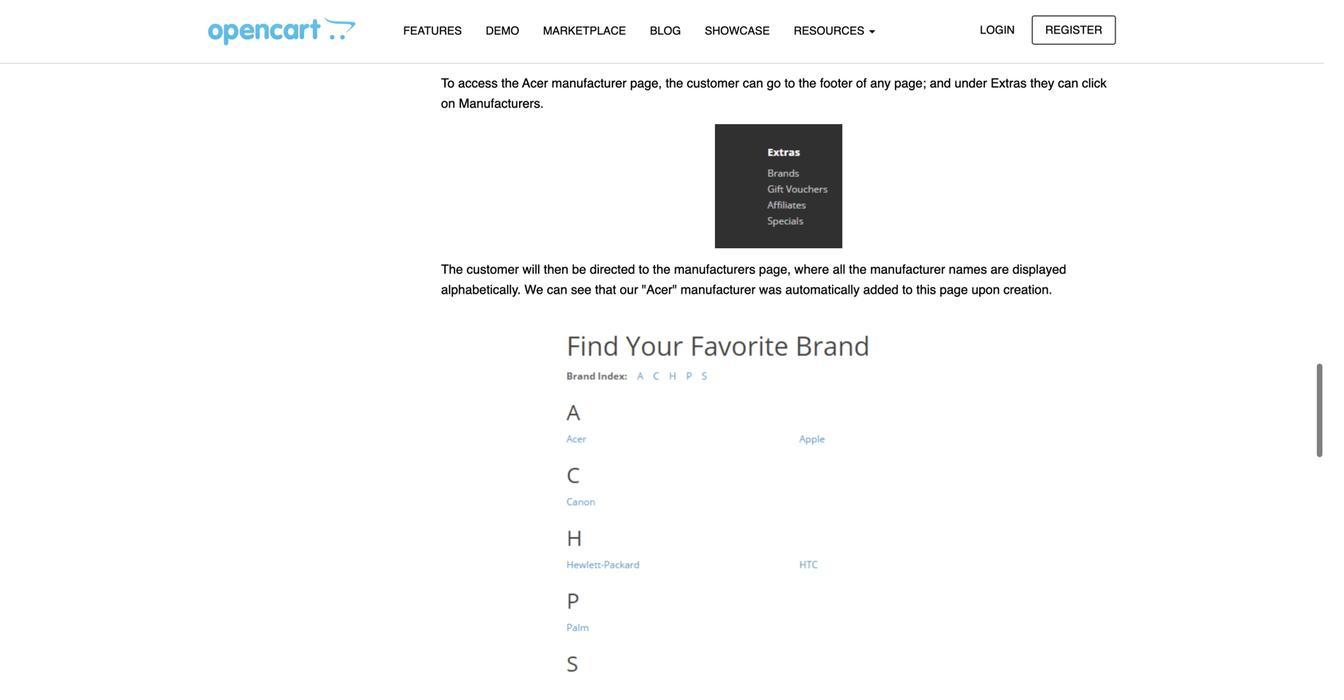 Task type: describe. For each thing, give the bounding box(es) containing it.
will
[[523, 262, 540, 277]]

the right all
[[849, 262, 867, 277]]

2 horizontal spatial can
[[1058, 76, 1079, 90]]

page, inside to access the acer manufacturer page, the customer can go to the footer of any page; and under extras they can click on manufacturers.
[[630, 76, 662, 90]]

be
[[572, 262, 587, 277]]

all
[[833, 262, 846, 277]]

demo
[[486, 24, 520, 37]]

see
[[571, 282, 592, 297]]

displayed
[[1013, 262, 1067, 277]]

upon
[[972, 282, 1000, 297]]

creation.
[[1004, 282, 1053, 297]]

the for the customer will then be directed to the manufacturers page, where all the manufacturer names are displayed alphabetically. we can see that our "acer" manufacturer was automatically added to this page upon creation.
[[441, 262, 463, 277]]

access
[[458, 76, 498, 90]]

"acer"
[[642, 282, 677, 297]]

showcase link
[[693, 17, 782, 45]]

manufacturers
[[481, 40, 612, 62]]

our
[[620, 282, 639, 297]]

can inside the customer will then be directed to the manufacturers page, where all the manufacturer names are displayed alphabetically. we can see that our "acer" manufacturer was automatically added to this page upon creation.
[[547, 282, 568, 297]]

that
[[595, 282, 617, 297]]

showcase
[[705, 24, 770, 37]]

1 horizontal spatial can
[[743, 76, 764, 90]]

blog link
[[638, 17, 693, 45]]

extras
[[991, 76, 1027, 90]]

extras brands image
[[714, 123, 843, 249]]

1 vertical spatial manufacturer
[[871, 262, 946, 277]]

names
[[949, 262, 988, 277]]

login
[[981, 24, 1015, 36]]

resources link
[[782, 17, 888, 45]]

to inside to access the acer manufacturer page, the customer can go to the footer of any page; and under extras they can click on manufacturers.
[[785, 76, 796, 90]]

we
[[525, 282, 544, 297]]

then
[[544, 262, 569, 277]]

brands page image
[[556, 310, 1002, 675]]

page;
[[895, 76, 927, 90]]

manufacturers.
[[459, 96, 544, 111]]

features
[[403, 24, 462, 37]]

automatically
[[786, 282, 860, 297]]

marketplace
[[543, 24, 626, 37]]

login link
[[967, 16, 1029, 45]]

any
[[871, 76, 891, 90]]

click
[[1083, 76, 1107, 90]]



Task type: vqa. For each thing, say whether or not it's contained in the screenshot.
any
yes



Task type: locate. For each thing, give the bounding box(es) containing it.
customer
[[687, 76, 740, 90], [467, 262, 519, 277]]

can right they
[[1058, 76, 1079, 90]]

the customer will then be directed to the manufacturers page, where all the manufacturer names are displayed alphabetically. we can see that our "acer" manufacturer was automatically added to this page upon creation.
[[441, 262, 1067, 297]]

are
[[991, 262, 1010, 277]]

0 vertical spatial customer
[[687, 76, 740, 90]]

page, inside the customer will then be directed to the manufacturers page, where all the manufacturer names are displayed alphabetically. we can see that our "acer" manufacturer was automatically added to this page upon creation.
[[759, 262, 791, 277]]

the manufacturers page
[[441, 40, 662, 62]]

page,
[[630, 76, 662, 90], [759, 262, 791, 277]]

demo link
[[474, 17, 531, 45]]

manufacturer inside to access the acer manufacturer page, the customer can go to the footer of any page; and under extras they can click on manufacturers.
[[552, 76, 627, 90]]

1 horizontal spatial to
[[785, 76, 796, 90]]

1 vertical spatial to
[[639, 262, 650, 277]]

0 vertical spatial page
[[618, 40, 662, 62]]

page, down blog link
[[630, 76, 662, 90]]

page, up was
[[759, 262, 791, 277]]

page
[[618, 40, 662, 62], [940, 282, 969, 297]]

customer inside the customer will then be directed to the manufacturers page, where all the manufacturer names are displayed alphabetically. we can see that our "acer" manufacturer was automatically added to this page upon creation.
[[467, 262, 519, 277]]

0 horizontal spatial to
[[639, 262, 650, 277]]

go
[[767, 76, 781, 90]]

manufacturers
[[674, 262, 756, 277]]

the
[[502, 76, 519, 90], [666, 76, 684, 90], [799, 76, 817, 90], [653, 262, 671, 277], [849, 262, 867, 277]]

0 horizontal spatial can
[[547, 282, 568, 297]]

under
[[955, 76, 988, 90]]

blog
[[650, 24, 681, 37]]

to
[[441, 76, 455, 90]]

0 horizontal spatial page
[[618, 40, 662, 62]]

resources
[[794, 24, 868, 37]]

2 the from the top
[[441, 262, 463, 277]]

1 vertical spatial customer
[[467, 262, 519, 277]]

2 vertical spatial manufacturer
[[681, 282, 756, 297]]

can left go
[[743, 76, 764, 90]]

added
[[864, 282, 899, 297]]

customer up 'alphabetically.' on the left of page
[[467, 262, 519, 277]]

1 vertical spatial page,
[[759, 262, 791, 277]]

opencart - open source shopping cart solution image
[[208, 17, 356, 45]]

on
[[441, 96, 456, 111]]

the up 'alphabetically.' on the left of page
[[441, 262, 463, 277]]

alphabetically.
[[441, 282, 521, 297]]

the left 'footer'
[[799, 76, 817, 90]]

directed
[[590, 262, 635, 277]]

customer inside to access the acer manufacturer page, the customer can go to the footer of any page; and under extras they can click on manufacturers.
[[687, 76, 740, 90]]

marketplace link
[[531, 17, 638, 45]]

the down blog link
[[666, 76, 684, 90]]

of
[[857, 76, 867, 90]]

to
[[785, 76, 796, 90], [639, 262, 650, 277], [903, 282, 913, 297]]

0 vertical spatial page,
[[630, 76, 662, 90]]

can
[[743, 76, 764, 90], [1058, 76, 1079, 90], [547, 282, 568, 297]]

to left this
[[903, 282, 913, 297]]

manufacturer up this
[[871, 262, 946, 277]]

customer down the showcase link
[[687, 76, 740, 90]]

manufacturer
[[552, 76, 627, 90], [871, 262, 946, 277], [681, 282, 756, 297]]

footer
[[820, 76, 853, 90]]

the for the manufacturers page
[[441, 40, 475, 62]]

1 vertical spatial the
[[441, 262, 463, 277]]

0 vertical spatial to
[[785, 76, 796, 90]]

0 horizontal spatial customer
[[467, 262, 519, 277]]

page down names
[[940, 282, 969, 297]]

to up "acer"
[[639, 262, 650, 277]]

features link
[[392, 17, 474, 45]]

0 vertical spatial the
[[441, 40, 475, 62]]

1 horizontal spatial manufacturer
[[681, 282, 756, 297]]

to right go
[[785, 76, 796, 90]]

1 the from the top
[[441, 40, 475, 62]]

where
[[795, 262, 830, 277]]

they
[[1031, 76, 1055, 90]]

to access the acer manufacturer page, the customer can go to the footer of any page; and under extras they can click on manufacturers.
[[441, 76, 1107, 111]]

0 horizontal spatial manufacturer
[[552, 76, 627, 90]]

the
[[441, 40, 475, 62], [441, 262, 463, 277]]

2 vertical spatial to
[[903, 282, 913, 297]]

manufacturer down manufacturers on the right of page
[[681, 282, 756, 297]]

this
[[917, 282, 937, 297]]

2 horizontal spatial manufacturer
[[871, 262, 946, 277]]

0 horizontal spatial page,
[[630, 76, 662, 90]]

1 horizontal spatial customer
[[687, 76, 740, 90]]

1 horizontal spatial page
[[940, 282, 969, 297]]

page down blog
[[618, 40, 662, 62]]

and
[[930, 76, 951, 90]]

the down features
[[441, 40, 475, 62]]

the up manufacturers.
[[502, 76, 519, 90]]

the inside the customer will then be directed to the manufacturers page, where all the manufacturer names are displayed alphabetically. we can see that our "acer" manufacturer was automatically added to this page upon creation.
[[441, 262, 463, 277]]

can down then
[[547, 282, 568, 297]]

manufacturer down the manufacturers page
[[552, 76, 627, 90]]

acer
[[522, 76, 548, 90]]

2 horizontal spatial to
[[903, 282, 913, 297]]

register link
[[1032, 16, 1116, 45]]

register
[[1046, 24, 1103, 36]]

the up "acer"
[[653, 262, 671, 277]]

page inside the customer will then be directed to the manufacturers page, where all the manufacturer names are displayed alphabetically. we can see that our "acer" manufacturer was automatically added to this page upon creation.
[[940, 282, 969, 297]]

was
[[760, 282, 782, 297]]

1 horizontal spatial page,
[[759, 262, 791, 277]]

0 vertical spatial manufacturer
[[552, 76, 627, 90]]

1 vertical spatial page
[[940, 282, 969, 297]]



